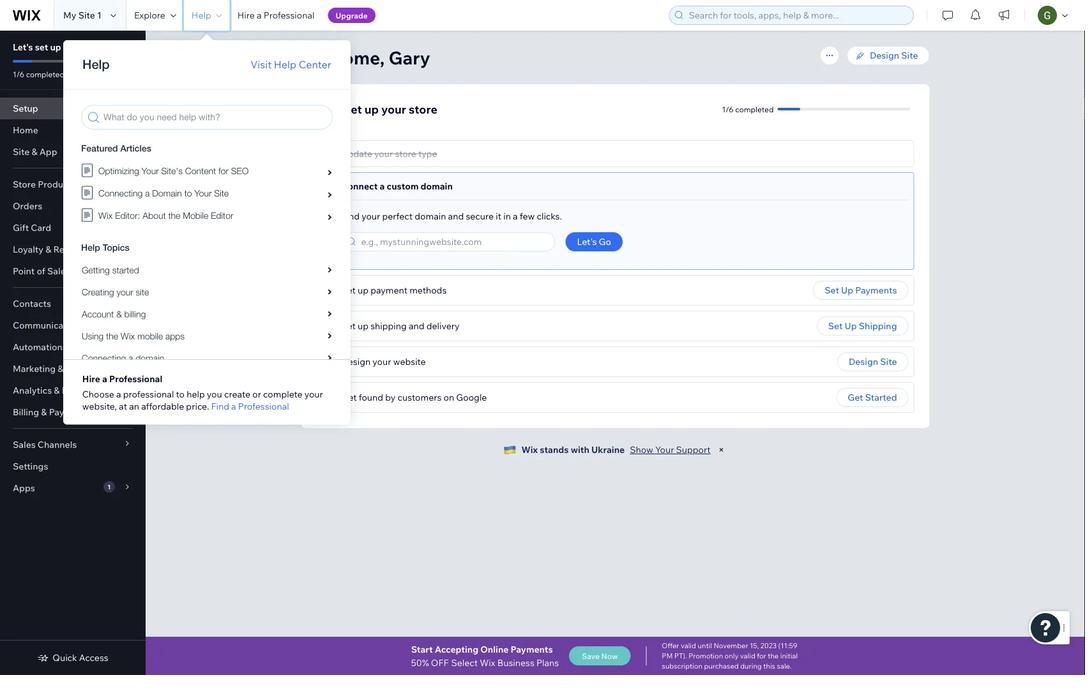 Task type: vqa. For each thing, say whether or not it's contained in the screenshot.


Task type: locate. For each thing, give the bounding box(es) containing it.
1 horizontal spatial 1
[[108, 483, 111, 491]]

0 vertical spatial and
[[448, 211, 464, 222]]

let's
[[13, 42, 33, 53], [317, 102, 343, 116], [577, 236, 597, 248]]

1 vertical spatial let's set up your store
[[317, 102, 438, 116]]

set
[[35, 42, 48, 53], [345, 102, 362, 116]]

analytics
[[13, 385, 52, 396]]

0 vertical spatial professional
[[264, 10, 315, 21]]

let's left go
[[577, 236, 597, 248]]

get left started
[[848, 392, 864, 403]]

during
[[741, 663, 762, 672]]

& right "billing"
[[41, 407, 47, 418]]

2 horizontal spatial payments
[[856, 285, 897, 296]]

1 vertical spatial find
[[211, 401, 229, 412]]

set up setup
[[35, 42, 48, 53]]

1 vertical spatial payments
[[49, 407, 91, 418]]

0 horizontal spatial and
[[409, 321, 425, 332]]

up left payment
[[358, 285, 369, 296]]

professional up visit help center link
[[264, 10, 315, 21]]

design site
[[870, 50, 918, 61], [849, 357, 897, 368]]

1 right my
[[97, 10, 102, 21]]

0 horizontal spatial help
[[192, 10, 211, 21]]

1 horizontal spatial help
[[274, 58, 297, 71]]

0 vertical spatial set
[[35, 42, 48, 53]]

started
[[866, 392, 897, 403]]

and
[[448, 211, 464, 222], [409, 321, 425, 332]]

for
[[757, 652, 767, 661]]

2 get from the left
[[848, 392, 864, 403]]

1 vertical spatial help
[[274, 58, 297, 71]]

get
[[342, 392, 357, 403], [848, 392, 864, 403]]

2 vertical spatial professional
[[238, 401, 289, 412]]

november
[[714, 642, 749, 651]]

1 vertical spatial domain
[[415, 211, 446, 222]]

1 vertical spatial hire a professional
[[82, 373, 162, 385]]

hire a professional up visit help center link
[[238, 10, 315, 21]]

& right loyalty
[[45, 244, 51, 255]]

0 horizontal spatial wix
[[480, 658, 496, 669]]

0 vertical spatial store
[[85, 42, 107, 53]]

design site inside button
[[849, 357, 897, 368]]

0 horizontal spatial get
[[342, 392, 357, 403]]

2 vertical spatial payments
[[511, 645, 553, 656]]

your down my
[[63, 42, 83, 53]]

access
[[79, 653, 108, 664]]

contacts
[[13, 298, 51, 310]]

0 vertical spatial hire a professional
[[238, 10, 315, 21]]

upgrade button
[[328, 8, 376, 23]]

help button
[[184, 0, 230, 31]]

0 vertical spatial 1/6 completed
[[13, 69, 65, 79]]

1 horizontal spatial 1/6
[[722, 104, 734, 114]]

payments inside billing & payments popup button
[[49, 407, 91, 418]]

reports
[[62, 385, 95, 396]]

gift
[[13, 222, 29, 234]]

site
[[78, 10, 95, 21], [902, 50, 918, 61], [13, 146, 30, 157], [881, 357, 897, 368]]

valid
[[681, 642, 696, 651], [740, 652, 756, 661]]

save now button
[[569, 647, 631, 666]]

marketing & seo
[[13, 364, 84, 375]]

payments inside start accepting online payments 50% off select wix business plans
[[511, 645, 553, 656]]

0 vertical spatial 1/6
[[13, 69, 24, 79]]

2023
[[761, 642, 777, 651]]

0 vertical spatial let's
[[13, 42, 33, 53]]

0 horizontal spatial valid
[[681, 642, 696, 651]]

sale.
[[777, 663, 792, 672]]

up left shipping
[[845, 321, 857, 332]]

1 vertical spatial let's
[[317, 102, 343, 116]]

referrals
[[53, 244, 91, 255]]

methods
[[410, 285, 447, 296]]

completed inside sidebar element
[[26, 69, 65, 79]]

0 vertical spatial domain
[[421, 181, 453, 192]]

get left found
[[342, 392, 357, 403]]

find for find your perfect domain and secure it in a few clicks.
[[342, 211, 360, 222]]

up inside set up payments button
[[841, 285, 854, 296]]

home link
[[0, 119, 146, 141]]

0 vertical spatial help
[[192, 10, 211, 21]]

1 horizontal spatial let's set up your store
[[317, 102, 438, 116]]

store down my site 1
[[85, 42, 107, 53]]

your right 'complete'
[[305, 389, 323, 400]]

and left "delivery"
[[409, 321, 425, 332]]

sale
[[47, 266, 66, 277]]

show your support button
[[630, 445, 711, 456]]

1 horizontal spatial wix
[[522, 445, 538, 456]]

1 horizontal spatial 1/6 completed
[[722, 104, 774, 114]]

0 horizontal spatial let's
[[13, 42, 33, 53]]

domain for custom
[[421, 181, 453, 192]]

1 horizontal spatial set
[[345, 102, 362, 116]]

let's inside sidebar element
[[13, 42, 33, 53]]

hire right 'help' button
[[238, 10, 255, 21]]

0 horizontal spatial hire a professional
[[82, 373, 162, 385]]

0 vertical spatial completed
[[26, 69, 65, 79]]

hire
[[238, 10, 255, 21], [82, 373, 100, 385]]

home
[[13, 125, 38, 136]]

secure
[[466, 211, 494, 222]]

& for billing
[[41, 407, 47, 418]]

wix stands with ukraine show your support
[[522, 445, 711, 456]]

set up update
[[345, 102, 362, 116]]

1 down settings link
[[108, 483, 111, 491]]

website,
[[82, 401, 117, 412]]

& left seo
[[58, 364, 64, 375]]

0 horizontal spatial hire
[[82, 373, 100, 385]]

0 horizontal spatial set
[[35, 42, 48, 53]]

billing & payments
[[13, 407, 91, 418]]

& inside popup button
[[41, 407, 47, 418]]

1 vertical spatial completed
[[736, 104, 774, 114]]

gift card button
[[0, 217, 146, 239]]

quick access
[[53, 653, 108, 664]]

find down you
[[211, 401, 229, 412]]

0 vertical spatial let's set up your store
[[13, 42, 107, 53]]

your right update
[[374, 148, 393, 159]]

help right explore
[[192, 10, 211, 21]]

wix down online
[[480, 658, 496, 669]]

let's set up your store down my
[[13, 42, 107, 53]]

a left custom at top left
[[380, 181, 385, 192]]

create
[[224, 389, 251, 400]]

your inside sidebar element
[[63, 42, 83, 53]]

& left the app
[[32, 146, 37, 157]]

1 horizontal spatial valid
[[740, 652, 756, 661]]

0 vertical spatial find
[[342, 211, 360, 222]]

valid up 'during'
[[740, 652, 756, 661]]

card
[[31, 222, 51, 234]]

customers
[[398, 392, 442, 403]]

to
[[176, 389, 185, 400]]

1 get from the left
[[342, 392, 357, 403]]

2 horizontal spatial let's
[[577, 236, 597, 248]]

1 horizontal spatial completed
[[736, 104, 774, 114]]

clicks.
[[537, 211, 562, 222]]

up inside sidebar element
[[50, 42, 61, 53]]

promotion
[[689, 652, 723, 661]]

2 vertical spatial store
[[395, 148, 416, 159]]

up up set up shipping
[[841, 285, 854, 296]]

1 horizontal spatial get
[[848, 392, 864, 403]]

1 vertical spatial 1/6
[[722, 104, 734, 114]]

1 vertical spatial up
[[845, 321, 857, 332]]

and left secure
[[448, 211, 464, 222]]

an
[[129, 401, 139, 412]]

get started button
[[837, 388, 909, 408]]

your left website on the bottom
[[373, 357, 391, 368]]

set for set up shipping and delivery
[[342, 321, 356, 332]]

0 horizontal spatial payments
[[49, 407, 91, 418]]

with
[[571, 445, 590, 456]]

1 vertical spatial 1/6 completed
[[722, 104, 774, 114]]

professional up the professional
[[109, 373, 162, 385]]

domain up find your perfect domain and secure it in a few clicks. in the top of the page
[[421, 181, 453, 192]]

up up setup link
[[50, 42, 61, 53]]

get inside "button"
[[848, 392, 864, 403]]

domain
[[421, 181, 453, 192], [415, 211, 446, 222]]

payments inside set up payments button
[[856, 285, 897, 296]]

let's set up your store up update your store type
[[317, 102, 438, 116]]

wix left stands
[[522, 445, 538, 456]]

payments up business
[[511, 645, 553, 656]]

find down connect
[[342, 211, 360, 222]]

1 vertical spatial wix
[[480, 658, 496, 669]]

0 horizontal spatial 1/6 completed
[[13, 69, 65, 79]]

a inside choose a professional to help you create or complete your website, at an affordable price.
[[116, 389, 121, 400]]

let's down center
[[317, 102, 343, 116]]

store up type
[[409, 102, 438, 116]]

let's go button
[[566, 233, 623, 252]]

1/6
[[13, 69, 24, 79], [722, 104, 734, 114]]

payments up shipping
[[856, 285, 897, 296]]

communications button
[[0, 315, 146, 337]]

initial
[[781, 652, 798, 661]]

a
[[257, 10, 262, 21], [380, 181, 385, 192], [513, 211, 518, 222], [102, 373, 107, 385], [116, 389, 121, 400], [231, 401, 236, 412]]

point of sale link
[[0, 261, 146, 282]]

off
[[431, 658, 449, 669]]

0 vertical spatial wix
[[522, 445, 538, 456]]

set inside sidebar element
[[35, 42, 48, 53]]

store left type
[[395, 148, 416, 159]]

site inside dropdown button
[[13, 146, 30, 157]]

0 horizontal spatial find
[[211, 401, 229, 412]]

1 horizontal spatial find
[[342, 211, 360, 222]]

professional
[[264, 10, 315, 21], [109, 373, 162, 385], [238, 401, 289, 412]]

a up 'at'
[[116, 389, 121, 400]]

& left the reports
[[54, 385, 60, 396]]

set up shipping
[[829, 321, 897, 332]]

0 vertical spatial payments
[[856, 285, 897, 296]]

help right visit
[[274, 58, 297, 71]]

update your store type
[[342, 148, 437, 159]]

let's set up your store inside sidebar element
[[13, 42, 107, 53]]

settings
[[13, 461, 48, 472]]

go
[[599, 236, 611, 248]]

find
[[342, 211, 360, 222], [211, 401, 229, 412]]

business
[[498, 658, 535, 669]]

design
[[870, 50, 900, 61], [342, 357, 371, 368], [849, 357, 879, 368]]

0 vertical spatial 1
[[97, 10, 102, 21]]

setup
[[13, 103, 38, 114]]

valid up pt). on the right bottom of page
[[681, 642, 696, 651]]

1/6 completed
[[13, 69, 65, 79], [722, 104, 774, 114]]

let's up setup
[[13, 42, 33, 53]]

2 vertical spatial let's
[[577, 236, 597, 248]]

hire a professional up 'at'
[[82, 373, 162, 385]]

0 vertical spatial hire
[[238, 10, 255, 21]]

design inside button
[[849, 357, 879, 368]]

up inside set up shipping button
[[845, 321, 857, 332]]

up left shipping
[[358, 321, 369, 332]]

1 horizontal spatial hire a professional
[[238, 10, 315, 21]]

automations
[[13, 342, 67, 353]]

professional for hire a professional link
[[264, 10, 315, 21]]

0 horizontal spatial 1/6
[[13, 69, 24, 79]]

domain right perfect
[[415, 211, 446, 222]]

help
[[192, 10, 211, 21], [274, 58, 297, 71]]

professional down or
[[238, 401, 289, 412]]

store
[[85, 42, 107, 53], [409, 102, 438, 116], [395, 148, 416, 159]]

a down create
[[231, 401, 236, 412]]

& for site
[[32, 146, 37, 157]]

of
[[37, 266, 45, 277]]

now
[[602, 652, 618, 662]]

0 vertical spatial up
[[841, 285, 854, 296]]

1 horizontal spatial payments
[[511, 645, 553, 656]]

1 vertical spatial design site
[[849, 357, 897, 368]]

site inside button
[[881, 357, 897, 368]]

hire up choose
[[82, 373, 100, 385]]

payments down analytics & reports dropdown button
[[49, 407, 91, 418]]

let's set up your store
[[13, 42, 107, 53], [317, 102, 438, 116]]

0 horizontal spatial completed
[[26, 69, 65, 79]]

1 vertical spatial and
[[409, 321, 425, 332]]

1 vertical spatial 1
[[108, 483, 111, 491]]

0 horizontal spatial let's set up your store
[[13, 42, 107, 53]]



Task type: describe. For each thing, give the bounding box(es) containing it.
contacts button
[[0, 293, 146, 315]]

at
[[119, 401, 127, 412]]

delivery
[[427, 321, 460, 332]]

you
[[207, 389, 222, 400]]

save
[[582, 652, 600, 662]]

automations link
[[0, 337, 146, 358]]

get for get started
[[848, 392, 864, 403]]

find for find a professional
[[211, 401, 229, 412]]

professional
[[123, 389, 174, 400]]

let's go
[[577, 236, 611, 248]]

set up shipping and delivery
[[342, 321, 460, 332]]

hire a professional link
[[230, 0, 322, 31]]

store inside sidebar element
[[85, 42, 107, 53]]

plans
[[537, 658, 559, 669]]

visit
[[251, 58, 272, 71]]

up for payments
[[841, 285, 854, 296]]

your
[[656, 445, 674, 456]]

stands
[[540, 445, 569, 456]]

by
[[385, 392, 396, 403]]

gift card
[[13, 222, 51, 234]]

1 horizontal spatial and
[[448, 211, 464, 222]]

Search for tools, apps, help & more... field
[[685, 6, 910, 24]]

a right in in the top of the page
[[513, 211, 518, 222]]

1 horizontal spatial hire
[[238, 10, 255, 21]]

start accepting online payments 50% off select wix business plans
[[411, 645, 559, 669]]

& for loyalty
[[45, 244, 51, 255]]

support
[[676, 445, 711, 456]]

get for get found by customers on google
[[342, 392, 357, 403]]

set up payments button
[[813, 281, 909, 300]]

products
[[38, 179, 76, 190]]

a up visit
[[257, 10, 262, 21]]

your inside choose a professional to help you create or complete your website, at an affordable price.
[[305, 389, 323, 400]]

design site link
[[847, 46, 930, 65]]

type
[[418, 148, 437, 159]]

domain for perfect
[[415, 211, 446, 222]]

sales channels button
[[0, 434, 146, 456]]

0 vertical spatial design site
[[870, 50, 918, 61]]

sales
[[13, 440, 36, 451]]

connect a custom domain
[[342, 181, 453, 192]]

up for shipping
[[845, 321, 857, 332]]

0 vertical spatial valid
[[681, 642, 696, 651]]

choose
[[82, 389, 114, 400]]

payment
[[371, 285, 408, 296]]

quick access button
[[37, 653, 108, 664]]

purchased
[[704, 663, 739, 672]]

1 vertical spatial professional
[[109, 373, 162, 385]]

get found by customers on google
[[342, 392, 487, 403]]

set up payment methods
[[342, 285, 447, 296]]

set for set up payments
[[825, 285, 839, 296]]

gary
[[389, 46, 430, 69]]

1 inside sidebar element
[[108, 483, 111, 491]]

1 vertical spatial hire
[[82, 373, 100, 385]]

apps
[[13, 483, 35, 494]]

a up choose
[[102, 373, 107, 385]]

show
[[630, 445, 654, 456]]

save now
[[582, 652, 618, 662]]

ukraine
[[592, 445, 625, 456]]

professional for find a professional link
[[238, 401, 289, 412]]

quick
[[53, 653, 77, 664]]

in
[[504, 211, 511, 222]]

your up update your store type
[[381, 102, 406, 116]]

payments for billing & payments
[[49, 407, 91, 418]]

billing
[[13, 407, 39, 418]]

e.g., mystunningwebsite.com field
[[357, 233, 551, 251]]

1/6 completed inside sidebar element
[[13, 69, 65, 79]]

sidebar element
[[0, 31, 146, 676]]

wix inside start accepting online payments 50% off select wix business plans
[[480, 658, 496, 669]]

on
[[444, 392, 454, 403]]

set for set up shipping
[[829, 321, 843, 332]]

select
[[451, 658, 478, 669]]

help inside button
[[192, 10, 211, 21]]

set up shipping button
[[817, 317, 909, 336]]

sales channels
[[13, 440, 77, 451]]

google
[[456, 392, 487, 403]]

(11:59
[[779, 642, 798, 651]]

set for set up payment methods
[[342, 285, 356, 296]]

custom
[[387, 181, 419, 192]]

1/6 inside sidebar element
[[13, 69, 24, 79]]

1 vertical spatial store
[[409, 102, 438, 116]]

site & app
[[13, 146, 57, 157]]

orders button
[[0, 196, 146, 217]]

1 vertical spatial valid
[[740, 652, 756, 661]]

online
[[481, 645, 509, 656]]

find your perfect domain and secure it in a few clicks.
[[342, 211, 562, 222]]

choose a professional to help you create or complete your website, at an affordable price.
[[82, 389, 323, 412]]

welcome, gary
[[301, 46, 430, 69]]

0 horizontal spatial 1
[[97, 10, 102, 21]]

store
[[13, 179, 36, 190]]

accepting
[[435, 645, 479, 656]]

few
[[520, 211, 535, 222]]

offer valid until november 15, 2023 (11:59 pm pt). promotion only valid for the initial subscription purchased during this sale.
[[662, 642, 798, 672]]

or
[[253, 389, 261, 400]]

visit help center
[[251, 58, 331, 71]]

get started
[[848, 392, 897, 403]]

marketing
[[13, 364, 56, 375]]

50%
[[411, 658, 429, 669]]

offer
[[662, 642, 679, 651]]

& for marketing
[[58, 364, 64, 375]]

point of sale
[[13, 266, 66, 277]]

your left perfect
[[362, 211, 380, 222]]

1 vertical spatial set
[[345, 102, 362, 116]]

design site button
[[838, 353, 909, 372]]

communications
[[13, 320, 84, 331]]

find a professional
[[211, 401, 289, 412]]

site & app button
[[0, 141, 146, 163]]

it
[[496, 211, 502, 222]]

payments for set up payments
[[856, 285, 897, 296]]

price.
[[186, 401, 209, 412]]

orders
[[13, 201, 42, 212]]

upgrade
[[336, 11, 368, 20]]

let's inside button
[[577, 236, 597, 248]]

shipping
[[859, 321, 897, 332]]

subscription
[[662, 663, 703, 672]]

app
[[39, 146, 57, 157]]

design your website
[[342, 357, 426, 368]]

& for analytics
[[54, 385, 60, 396]]

marketing & seo button
[[0, 358, 146, 380]]

store products
[[13, 179, 76, 190]]

1 horizontal spatial let's
[[317, 102, 343, 116]]

website
[[393, 357, 426, 368]]

find a professional link
[[211, 401, 289, 412]]

the
[[768, 652, 779, 661]]

up up update
[[365, 102, 379, 116]]



